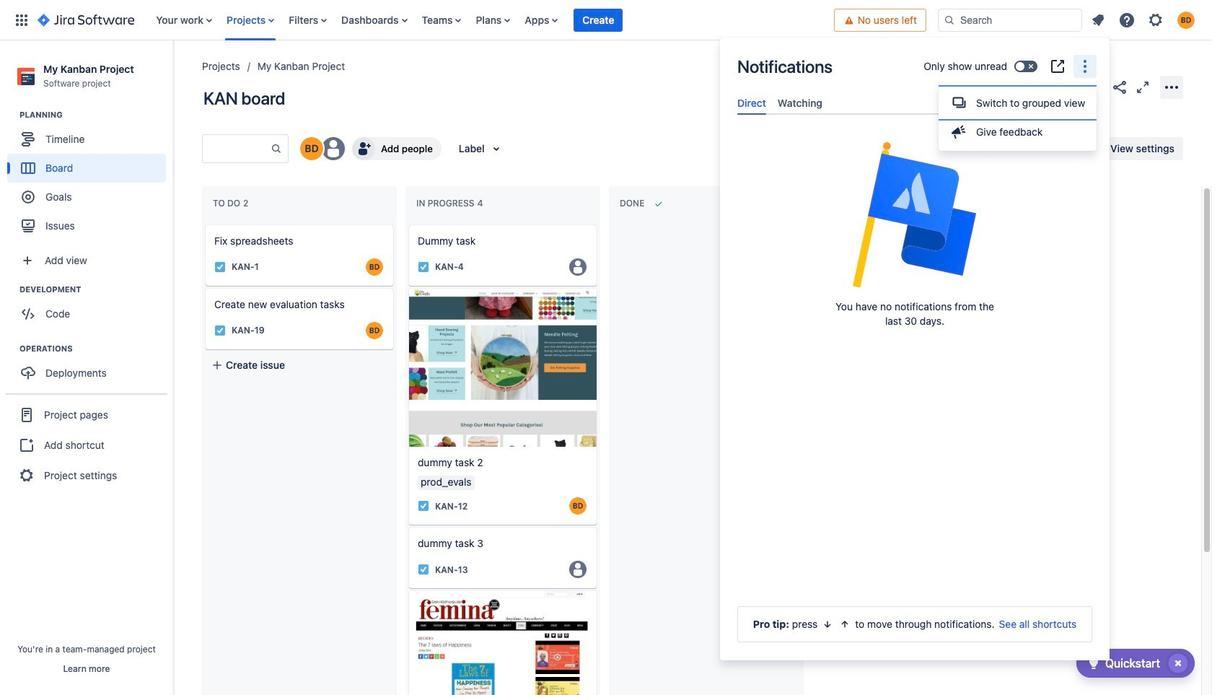 Task type: describe. For each thing, give the bounding box(es) containing it.
operations image
[[2, 340, 19, 357]]

1 vertical spatial task image
[[418, 500, 429, 512]]

Search field
[[938, 8, 1083, 31]]

to do element
[[213, 198, 252, 209]]

0 horizontal spatial task image
[[214, 325, 226, 336]]

1 horizontal spatial list
[[1085, 7, 1204, 33]]

arrow down image
[[822, 619, 834, 630]]

create issue image for to do element
[[196, 215, 213, 232]]

sidebar element
[[0, 40, 173, 695]]

star kan board image
[[1088, 78, 1106, 96]]

Search this board text field
[[203, 136, 271, 162]]

settings image
[[1148, 11, 1165, 29]]

heading for the planning image
[[19, 109, 172, 121]]

2 vertical spatial task image
[[418, 564, 429, 575]]

group for development icon
[[7, 284, 172, 333]]

0 vertical spatial task image
[[418, 261, 429, 273]]

group for operations icon
[[7, 343, 172, 392]]

arrow up image
[[840, 619, 851, 630]]

more image
[[1077, 58, 1094, 75]]

notifications image
[[1090, 11, 1107, 29]]

enter full screen image
[[1135, 78, 1152, 96]]



Task type: locate. For each thing, give the bounding box(es) containing it.
0 vertical spatial task image
[[214, 261, 226, 273]]

task image
[[214, 261, 226, 273], [418, 500, 429, 512], [418, 564, 429, 575]]

2 create issue image from the left
[[399, 215, 416, 232]]

dialog
[[720, 38, 1110, 660]]

1 vertical spatial heading
[[19, 284, 172, 295]]

2 vertical spatial heading
[[19, 343, 172, 354]]

tab panel
[[732, 115, 1098, 128]]

open notifications in a new tab image
[[1049, 58, 1067, 75]]

1 horizontal spatial create issue image
[[399, 215, 416, 232]]

1 heading from the top
[[19, 109, 172, 121]]

more actions image
[[1163, 78, 1181, 96]]

2 heading from the top
[[19, 284, 172, 295]]

0 horizontal spatial create issue image
[[196, 215, 213, 232]]

create issue image down in progress "element" on the top of page
[[399, 215, 416, 232]]

0 horizontal spatial list
[[149, 0, 834, 40]]

heading
[[19, 109, 172, 121], [19, 284, 172, 295], [19, 343, 172, 354]]

create issue image for in progress "element" on the top of page
[[399, 215, 416, 232]]

check image
[[1085, 655, 1103, 672]]

primary element
[[9, 0, 834, 40]]

3 heading from the top
[[19, 343, 172, 354]]

help image
[[1119, 11, 1136, 29]]

banner
[[0, 0, 1212, 40]]

import image
[[917, 140, 934, 157]]

add people image
[[355, 140, 372, 157]]

create issue image down to do element
[[196, 215, 213, 232]]

in progress element
[[416, 198, 486, 209]]

list item
[[574, 0, 623, 40]]

None search field
[[938, 8, 1083, 31]]

create issue image
[[196, 215, 213, 232], [399, 215, 416, 232]]

search image
[[944, 14, 956, 26]]

1 horizontal spatial task image
[[418, 261, 429, 273]]

group
[[939, 84, 1097, 151], [7, 109, 172, 245], [7, 284, 172, 333], [7, 343, 172, 392], [6, 393, 167, 496]]

dismiss quickstart image
[[1167, 652, 1190, 675]]

1 vertical spatial task image
[[214, 325, 226, 336]]

group for the planning image
[[7, 109, 172, 245]]

appswitcher icon image
[[13, 11, 30, 29]]

1 create issue image from the left
[[196, 215, 213, 232]]

sidebar navigation image
[[157, 58, 189, 87]]

list
[[149, 0, 834, 40], [1085, 7, 1204, 33]]

tab list
[[732, 91, 1098, 115]]

heading for operations icon
[[19, 343, 172, 354]]

heading for development icon
[[19, 284, 172, 295]]

goal image
[[22, 191, 35, 204]]

your profile and settings image
[[1178, 11, 1195, 29]]

task image
[[418, 261, 429, 273], [214, 325, 226, 336]]

planning image
[[2, 106, 19, 124]]

jira software image
[[38, 11, 134, 29], [38, 11, 134, 29]]

development image
[[2, 281, 19, 298]]

0 vertical spatial heading
[[19, 109, 172, 121]]



